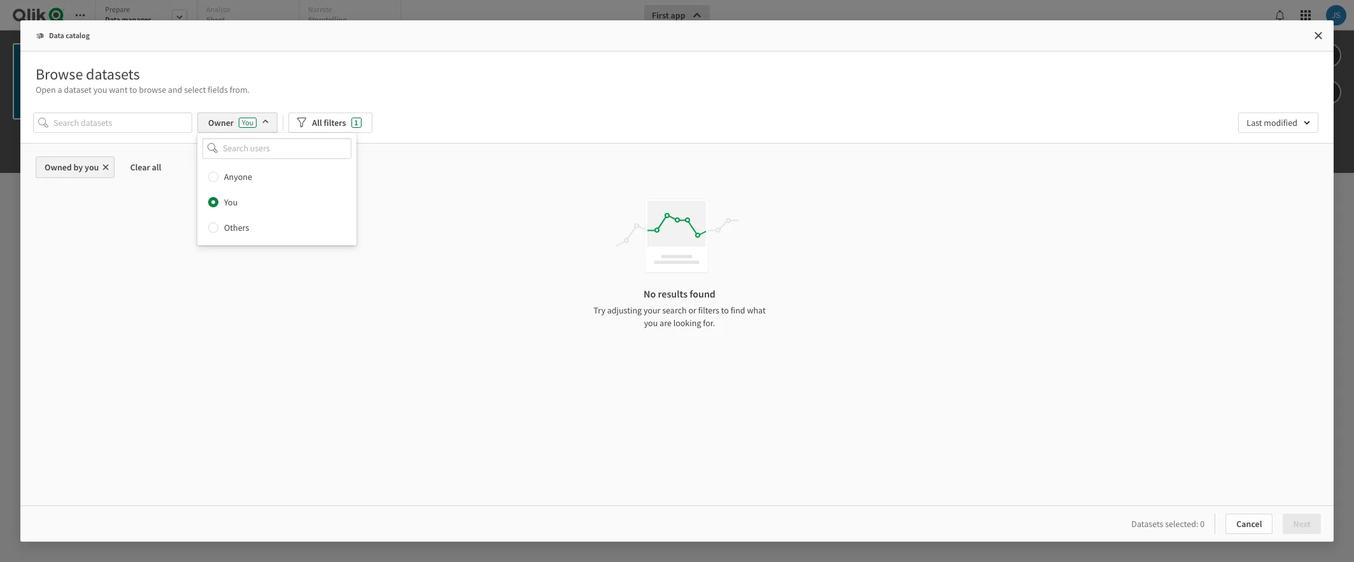 Task type: locate. For each thing, give the bounding box(es) containing it.
1 horizontal spatial filters
[[698, 305, 720, 317]]

0 horizontal spatial first app
[[149, 43, 182, 55]]

edit image
[[1323, 48, 1335, 63]]

you inside owner option group
[[224, 197, 238, 208]]

1 vertical spatial you
[[224, 197, 238, 208]]

clear all
[[130, 162, 161, 173]]

0 vertical spatial your
[[731, 243, 760, 262]]

clear
[[130, 162, 150, 173]]

0 vertical spatial app
[[671, 10, 686, 21]]

filters inside region
[[324, 117, 346, 129]]

you inside browse datasets open a dataset you want to browse and select fields from.
[[93, 84, 107, 96]]

from.
[[230, 84, 250, 96]]

adding
[[636, 243, 680, 262]]

0 horizontal spatial app
[[168, 43, 182, 55]]

1
[[354, 118, 358, 128]]

app options image
[[1323, 85, 1335, 100]]

browse datasets dialog
[[20, 20, 1334, 543]]

0 vertical spatial first
[[652, 10, 669, 21]]

anyone
[[224, 171, 252, 183]]

to inside no results found try adjusting your search or filters to find what you are looking for.
[[721, 305, 729, 317]]

find
[[731, 305, 745, 317]]

what
[[747, 305, 766, 317]]

0 vertical spatial first app
[[652, 10, 686, 21]]

you right owner
[[242, 118, 254, 128]]

or
[[689, 305, 697, 317]]

you left are
[[644, 318, 658, 329]]

first
[[652, 10, 669, 21], [149, 43, 166, 55]]

clear all button
[[120, 157, 171, 179]]

2 vertical spatial you
[[644, 318, 658, 329]]

0 horizontal spatial filters
[[324, 117, 346, 129]]

0 vertical spatial to
[[129, 84, 137, 96]]

last
[[1247, 117, 1263, 129]]

your down no
[[644, 305, 661, 317]]

1 vertical spatial you
[[85, 162, 99, 173]]

search
[[662, 305, 687, 317]]

1 horizontal spatial first
[[652, 10, 669, 21]]

application containing browse datasets
[[0, 0, 1355, 563]]

1 horizontal spatial app
[[671, 10, 686, 21]]

owned by you
[[45, 162, 99, 173]]

to
[[129, 84, 137, 96], [715, 243, 728, 262], [721, 305, 729, 317]]

started
[[588, 243, 633, 262]]

no
[[644, 288, 656, 301]]

your left app.
[[731, 243, 760, 262]]

no results found try adjusting your search or filters to find what you are looking for.
[[594, 288, 766, 329]]

you up others
[[224, 197, 238, 208]]

1 vertical spatial to
[[715, 243, 728, 262]]

to right data
[[715, 243, 728, 262]]

first app
[[652, 10, 686, 21], [149, 43, 182, 55]]

2 vertical spatial to
[[721, 305, 729, 317]]

None field
[[197, 138, 357, 159]]

your for adjusting
[[644, 305, 661, 317]]

you
[[93, 84, 107, 96], [85, 162, 99, 173], [644, 318, 658, 329]]

0 vertical spatial you
[[242, 118, 254, 128]]

browse
[[139, 84, 166, 96]]

adjusting
[[607, 305, 642, 317]]

1 horizontal spatial your
[[731, 243, 760, 262]]

filters right all
[[324, 117, 346, 129]]

others
[[224, 222, 249, 233]]

owned by you button
[[36, 157, 115, 179]]

1 horizontal spatial you
[[242, 118, 254, 128]]

all
[[312, 117, 322, 129]]

to right want
[[129, 84, 137, 96]]

application
[[0, 0, 1355, 563]]

1 horizontal spatial first app
[[652, 10, 686, 21]]

1 vertical spatial your
[[644, 305, 661, 317]]

your
[[731, 243, 760, 262], [644, 305, 661, 317]]

prepare data manager
[[105, 4, 151, 24]]

you right by
[[85, 162, 99, 173]]

Search users text field
[[220, 138, 336, 159]]

all filters
[[312, 117, 346, 129]]

you left want
[[93, 84, 107, 96]]

owner option group
[[197, 164, 357, 240]]

owner
[[208, 117, 234, 129]]

1 vertical spatial app
[[168, 43, 182, 55]]

app
[[671, 10, 686, 21], [168, 43, 182, 55]]

0 vertical spatial you
[[93, 84, 107, 96]]

you
[[242, 118, 254, 128], [224, 197, 238, 208]]

app inside button
[[671, 10, 686, 21]]

1 vertical spatial first
[[149, 43, 166, 55]]

browse datasets open a dataset you want to browse and select fields from.
[[36, 64, 250, 96]]

you inside no results found try adjusting your search or filters to find what you are looking for.
[[644, 318, 658, 329]]

your inside no results found try adjusting your search or filters to find what you are looking for.
[[644, 305, 661, 317]]

filters
[[324, 117, 346, 129], [698, 305, 720, 317]]

1 vertical spatial filters
[[698, 305, 720, 317]]

filters up for.
[[698, 305, 720, 317]]

toolbar
[[0, 0, 1355, 173]]

0 horizontal spatial first
[[149, 43, 166, 55]]

0 horizontal spatial you
[[224, 197, 238, 208]]

browse
[[36, 64, 83, 84]]

filters region
[[33, 110, 1321, 246]]

0 horizontal spatial your
[[644, 305, 661, 317]]

to left find
[[721, 305, 729, 317]]

0 vertical spatial filters
[[324, 117, 346, 129]]



Task type: describe. For each thing, give the bounding box(es) containing it.
cancel button
[[1226, 515, 1273, 535]]

app.
[[763, 243, 792, 262]]

results
[[658, 288, 688, 301]]

select
[[184, 84, 206, 96]]

are
[[660, 318, 672, 329]]

your for to
[[731, 243, 760, 262]]

last modified
[[1247, 117, 1298, 129]]

get
[[563, 243, 585, 262]]

Search datasets text field
[[53, 113, 192, 133]]

to inside browse datasets open a dataset you want to browse and select fields from.
[[129, 84, 137, 96]]

looking
[[674, 318, 701, 329]]

fields
[[208, 84, 228, 96]]

1 vertical spatial first app
[[149, 43, 182, 55]]

want
[[109, 84, 128, 96]]

and
[[168, 84, 182, 96]]

cancel
[[1237, 519, 1262, 530]]

modified
[[1264, 117, 1298, 129]]

prepare
[[105, 4, 130, 14]]

filters inside no results found try adjusting your search or filters to find what you are looking for.
[[698, 305, 720, 317]]

first app button
[[644, 5, 710, 25]]

data
[[105, 15, 120, 24]]

manager
[[122, 15, 151, 24]]

for.
[[703, 318, 715, 329]]

last modified button
[[1239, 113, 1319, 133]]

get started adding data to your app.
[[563, 243, 792, 262]]

data
[[683, 243, 712, 262]]

by
[[74, 162, 83, 173]]

a
[[58, 84, 62, 96]]

none field inside filters region
[[197, 138, 357, 159]]

try
[[594, 305, 606, 317]]

open
[[36, 84, 56, 96]]

toolbar containing first app
[[0, 0, 1355, 173]]

datasets
[[86, 64, 140, 84]]

found
[[690, 288, 716, 301]]

dataset
[[64, 84, 92, 96]]

first inside button
[[652, 10, 669, 21]]

you inside button
[[85, 162, 99, 173]]

first app inside button
[[652, 10, 686, 21]]

all
[[152, 162, 161, 173]]

owned
[[45, 162, 72, 173]]



Task type: vqa. For each thing, say whether or not it's contained in the screenshot.
first Move collection icon from the top of the Home 'main content'
no



